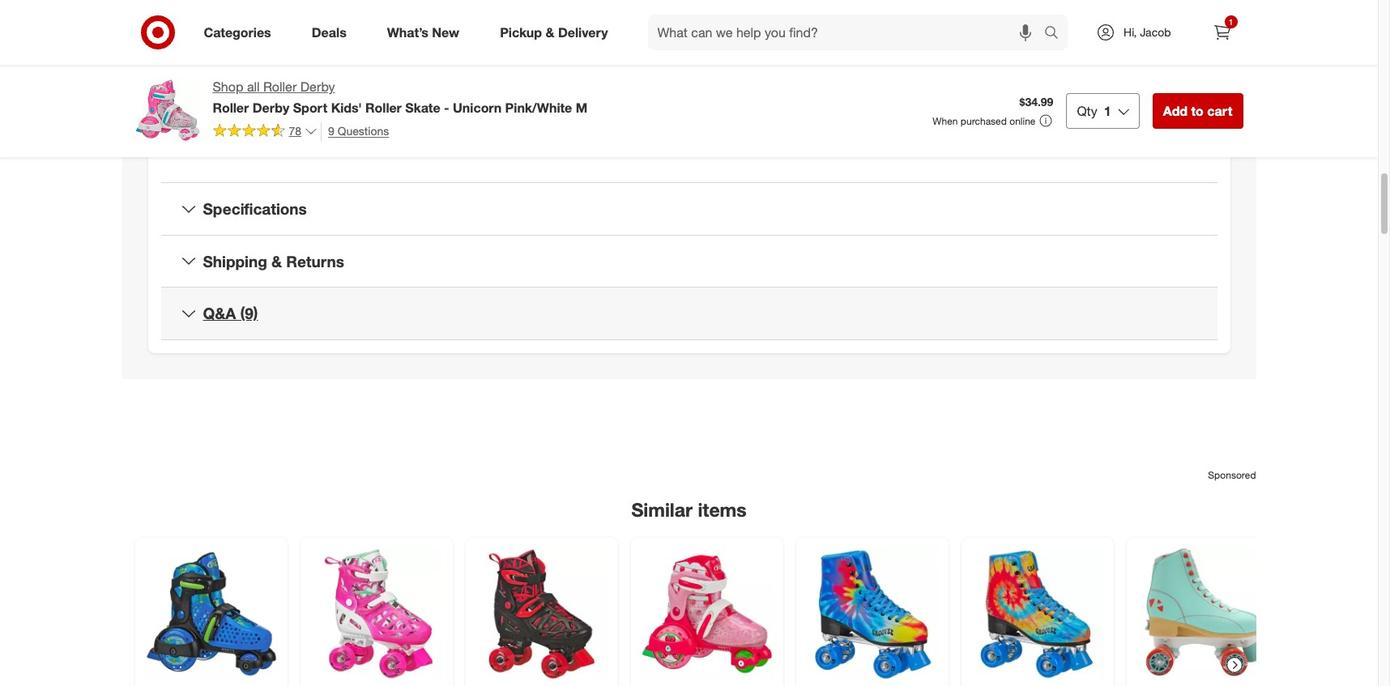 Task type: vqa. For each thing, say whether or not it's contained in the screenshot.
rightmost Medium
yes



Task type: locate. For each thing, give the bounding box(es) containing it.
skate down bring
[[717, 47, 746, 61]]

a
[[489, 37, 495, 51], [938, 63, 944, 77], [994, 95, 1000, 109]]

feature down worries!
[[1060, 95, 1096, 109]]

a left low
[[938, 63, 944, 77]]

sizes left the at
[[388, 37, 414, 51]]

0 horizontal spatial wheels
[[299, 128, 335, 142]]

0 horizontal spatial sizes
[[388, 37, 414, 51]]

1 vertical spatial less
[[602, 105, 622, 119]]

1 vertical spatial beginner
[[1044, 112, 1089, 125]]

balance
[[1099, 63, 1139, 77], [374, 105, 414, 119]]

1 vertical spatial feature
[[1060, 95, 1096, 109]]

twist down 'growing'
[[954, 95, 978, 109]]

the
[[1109, 31, 1128, 44]]

0 horizontal spatial gravity
[[292, 105, 325, 119]]

1936.
[[717, 144, 745, 158]]

beginners.
[[1053, 31, 1106, 44]]

roller derby trac star youth kids' adjustable roller skate - white/pink image
[[310, 548, 443, 681]]

outgrow no more! adjust up to 4 sizes at the twist of a lever.  medium (11j-2)
[[219, 37, 607, 51]]

design
[[749, 47, 783, 61]]

similar items region
[[122, 405, 1279, 686]]

categories link
[[190, 15, 291, 50]]

when
[[933, 115, 958, 127]]

your
[[850, 31, 872, 44], [717, 128, 739, 142]]

1 vertical spatial &
[[271, 252, 282, 270]]

indoor/outdoor wheels made of quality urethane. grippy and smooth on most surfaces.
[[219, 128, 661, 142]]

questions
[[338, 124, 389, 138]]

0 horizontal spatial center
[[243, 105, 276, 119]]

company
[[1114, 128, 1163, 142]]

the down 'fast'
[[935, 95, 951, 109]]

1 vertical spatial means
[[474, 105, 508, 119]]

balance inside description bring the joy of skating to your child with our best roller skates for beginners. the unique tractor skate design is loved by parents and children because of how easy it is to stand up and get rolling. these beginner roller skates feature a low center of gravity for more balance and safety, which means more skating and less falling! fast growing feet? no worries! adjustable roller skates for kids can grow up to 4 sizes with the twist of a lever. they feature high quality urethane wheels for smooth rolling indoors and outdoors. these beginner roller skates fit true to your child's shoe size. medium fits size j11-2. roller derby is america's skate company since 1936.
[[1099, 63, 1139, 77]]

these down $34.99
[[1010, 112, 1041, 125]]

4 up learn to skate with the rugged and fun tractor skate design. in the left of the page
[[379, 37, 385, 51]]

loved
[[797, 47, 825, 61]]

and down child
[[885, 47, 904, 61]]

1 vertical spatial smooth
[[529, 128, 567, 142]]

2 vertical spatial derby
[[983, 128, 1013, 142]]

skating down comfort
[[540, 105, 577, 119]]

a up design.
[[489, 37, 495, 51]]

gravity up no
[[1016, 63, 1050, 77]]

& right "pickup"
[[546, 24, 555, 40]]

wheels inside description bring the joy of skating to your child with our best roller skates for beginners. the unique tractor skate design is loved by parents and children because of how easy it is to stand up and get rolling. these beginner roller skates feature a low center of gravity for more balance and safety, which means more skating and less falling! fast growing feet? no worries! adjustable roller skates for kids can grow up to 4 sizes with the twist of a lever. they feature high quality urethane wheels for smooth rolling indoors and outdoors. these beginner roller skates fit true to your child's shoe size. medium fits size j11-2. roller derby is america's skate company since 1936.
[[765, 112, 800, 125]]

and left safety,
[[1142, 63, 1161, 77]]

skate up padded
[[457, 60, 486, 74]]

up down the
[[1126, 47, 1139, 61]]

of right made
[[370, 128, 379, 142]]

$34.99
[[1020, 95, 1054, 109]]

1 horizontal spatial less
[[878, 79, 898, 93]]

1 horizontal spatial smooth
[[820, 112, 858, 125]]

roller right 2.
[[951, 128, 980, 142]]

0 horizontal spatial balance
[[374, 105, 414, 119]]

of right joy
[[784, 31, 794, 44]]

1 vertical spatial balance
[[374, 105, 414, 119]]

children
[[907, 47, 947, 61]]

q&a (9) button
[[161, 288, 1217, 340]]

1 vertical spatial 4
[[873, 95, 879, 109]]

1 vertical spatial derby
[[253, 100, 289, 116]]

less left falling!
[[878, 79, 898, 93]]

1 horizontal spatial &
[[546, 24, 555, 40]]

center up 'growing'
[[968, 63, 1000, 77]]

roller down safety,
[[1152, 79, 1177, 93]]

1 horizontal spatial medium
[[829, 128, 871, 142]]

1 vertical spatial quality
[[383, 128, 416, 142]]

1 horizontal spatial 4
[[873, 95, 879, 109]]

0 horizontal spatial these
[[753, 63, 784, 77]]

with down learn to skate with the rugged and fun tractor skate design. in the left of the page
[[362, 82, 383, 96]]

for up 9
[[328, 105, 342, 119]]

1 vertical spatial tractor
[[419, 60, 453, 74]]

control.
[[598, 82, 636, 96]]

new
[[432, 24, 460, 40]]

0 vertical spatial less
[[878, 79, 898, 93]]

0 horizontal spatial feature
[[900, 63, 935, 77]]

twist right the at
[[449, 37, 473, 51]]

means up grippy at the left
[[474, 105, 508, 119]]

9 questions
[[328, 124, 389, 138]]

sizes up rolling
[[882, 95, 907, 109]]

image of roller derby sport kids' roller skate - unicorn pink/white m image
[[135, 78, 200, 143]]

1 horizontal spatial balance
[[1099, 63, 1139, 77]]

1 horizontal spatial sizes
[[882, 95, 907, 109]]

smooth down grow
[[820, 112, 858, 125]]

0 vertical spatial wheels
[[765, 112, 800, 125]]

how
[[1010, 47, 1031, 61]]

worries!
[[1052, 79, 1092, 93]]

1 vertical spatial gravity
[[292, 105, 325, 119]]

1 vertical spatial lever.
[[1003, 95, 1029, 109]]

1 horizontal spatial means
[[750, 79, 784, 93]]

balance down extra-
[[374, 105, 414, 119]]

0 vertical spatial gravity
[[1016, 63, 1050, 77]]

means up kids
[[750, 79, 784, 93]]

smooth inside description bring the joy of skating to your child with our best roller skates for beginners. the unique tractor skate design is loved by parents and children because of how easy it is to stand up and get rolling. these beginner roller skates feature a low center of gravity for more balance and safety, which means more skating and less falling! fast growing feet? no worries! adjustable roller skates for kids can grow up to 4 sizes with the twist of a lever. they feature high quality urethane wheels for smooth rolling indoors and outdoors. these beginner roller skates fit true to your child's shoe size. medium fits size j11-2. roller derby is america's skate company since 1936.
[[820, 112, 858, 125]]

shop
[[213, 79, 243, 95]]

deals
[[312, 24, 347, 40]]

0 vertical spatial medium
[[527, 37, 569, 51]]

is down "online"
[[1017, 128, 1025, 142]]

0 vertical spatial sizes
[[388, 37, 414, 51]]

& left returns
[[271, 252, 282, 270]]

medium
[[527, 37, 569, 51], [829, 128, 871, 142]]

beginner down loved
[[787, 63, 832, 77]]

roller derby roller groovee quad skate tie dye burst image
[[806, 548, 939, 681]]

1 right qty
[[1104, 103, 1111, 119]]

low center of gravity for more balance and safety means more skating and less falling.
[[219, 105, 657, 119]]

skate
[[264, 60, 292, 74]]

0 horizontal spatial tractor
[[419, 60, 453, 74]]

skate
[[717, 47, 746, 61], [457, 60, 486, 74], [405, 100, 440, 116], [1081, 128, 1110, 142]]

a up outdoors. at right top
[[994, 95, 1000, 109]]

less
[[878, 79, 898, 93], [602, 105, 622, 119]]

strong
[[219, 82, 253, 96]]

9
[[328, 124, 335, 138]]

less down the "control."
[[602, 105, 622, 119]]

indoors
[[895, 112, 933, 125]]

0 horizontal spatial your
[[717, 128, 739, 142]]

is
[[786, 47, 794, 61], [1070, 47, 1078, 61], [1017, 128, 1025, 142]]

these down design
[[753, 63, 784, 77]]

roller inside description bring the joy of skating to your child with our best roller skates for beginners. the unique tractor skate design is loved by parents and children because of how easy it is to stand up and get rolling. these beginner roller skates feature a low center of gravity for more balance and safety, which means more skating and less falling! fast growing feet? no worries! adjustable roller skates for kids can grow up to 4 sizes with the twist of a lever. they feature high quality urethane wheels for smooth rolling indoors and outdoors. these beginner roller skates fit true to your child's shoe size. medium fits size j11-2. roller derby is america's skate company since 1936.
[[951, 128, 980, 142]]

0 vertical spatial smooth
[[820, 112, 858, 125]]

at
[[417, 37, 426, 51]]

lever. up design.
[[498, 37, 524, 51]]

0 vertical spatial your
[[850, 31, 872, 44]]

1 horizontal spatial beginner
[[1044, 112, 1089, 125]]

skate down qty 1
[[1081, 128, 1110, 142]]

1 horizontal spatial gravity
[[1016, 63, 1050, 77]]

0 vertical spatial beginner
[[787, 63, 832, 77]]

4 up rolling
[[873, 95, 879, 109]]

roller derby sport kids' roller skate - dinosaur blue/black m image
[[145, 548, 277, 681]]

0 vertical spatial 4
[[379, 37, 385, 51]]

1 horizontal spatial feature
[[1060, 95, 1096, 109]]

2 horizontal spatial derby
[[983, 128, 1013, 142]]

0 vertical spatial 1
[[1229, 17, 1233, 27]]

the
[[747, 31, 763, 44], [430, 37, 446, 51], [319, 60, 335, 74], [935, 95, 951, 109]]

1 vertical spatial these
[[1010, 112, 1041, 125]]

lever.
[[498, 37, 524, 51], [1003, 95, 1029, 109]]

4
[[379, 37, 385, 51], [873, 95, 879, 109]]

0 vertical spatial lever.
[[498, 37, 524, 51]]

and left -
[[418, 105, 437, 119]]

feature
[[900, 63, 935, 77], [1060, 95, 1096, 109]]

wheels down kids
[[765, 112, 800, 125]]

of right the new
[[476, 37, 486, 51]]

0 vertical spatial a
[[489, 37, 495, 51]]

and down skate at the left
[[256, 82, 275, 96]]

derby inside description bring the joy of skating to your child with our best roller skates for beginners. the unique tractor skate design is loved by parents and children because of how easy it is to stand up and get rolling. these beginner roller skates feature a low center of gravity for more balance and safety, which means more skating and less falling! fast growing feet? no worries! adjustable roller skates for kids can grow up to 4 sizes with the twist of a lever. they feature high quality urethane wheels for smooth rolling indoors and outdoors. these beginner roller skates fit true to your child's shoe size. medium fits size j11-2. roller derby is america's skate company since 1936.
[[983, 128, 1013, 142]]

cushy
[[416, 82, 446, 96]]

& inside dropdown button
[[271, 252, 282, 270]]

description
[[717, 7, 788, 23]]

for up easy
[[1036, 31, 1050, 44]]

to
[[836, 31, 846, 44], [366, 37, 376, 51], [1082, 47, 1092, 61], [251, 60, 261, 74], [859, 95, 869, 109], [1191, 103, 1204, 119], [1193, 112, 1203, 125]]

0 vertical spatial tractor
[[1169, 31, 1203, 44]]

2 vertical spatial skating
[[540, 105, 577, 119]]

0 vertical spatial derby
[[300, 79, 335, 95]]

when purchased online
[[933, 115, 1036, 127]]

and left fun
[[378, 60, 397, 74]]

4 inside description bring the joy of skating to your child with our best roller skates for beginners. the unique tractor skate design is loved by parents and children because of how easy it is to stand up and get rolling. these beginner roller skates feature a low center of gravity for more balance and safety, which means more skating and less falling! fast growing feet? no worries! adjustable roller skates for kids can grow up to 4 sizes with the twist of a lever. they feature high quality urethane wheels for smooth rolling indoors and outdoors. these beginner roller skates fit true to your child's shoe size. medium fits size j11-2. roller derby is america's skate company since 1936.
[[873, 95, 879, 109]]

0 horizontal spatial &
[[271, 252, 282, 270]]

wheels down sport
[[299, 128, 335, 142]]

medium down rolling
[[829, 128, 871, 142]]

roller
[[263, 79, 297, 95], [213, 100, 249, 116], [365, 100, 402, 116], [951, 128, 980, 142]]

lever. inside description bring the joy of skating to your child with our best roller skates for beginners. the unique tractor skate design is loved by parents and children because of how easy it is to stand up and get rolling. these beginner roller skates feature a low center of gravity for more balance and safety, which means more skating and less falling! fast growing feet? no worries! adjustable roller skates for kids can grow up to 4 sizes with the twist of a lever. they feature high quality urethane wheels for smooth rolling indoors and outdoors. these beginner roller skates fit true to your child's shoe size. medium fits size j11-2. roller derby is america's skate company since 1936.
[[1003, 95, 1029, 109]]

outgrow
[[219, 37, 263, 51]]

2 horizontal spatial a
[[994, 95, 1000, 109]]

more up can
[[787, 79, 813, 93]]

1 horizontal spatial these
[[1010, 112, 1041, 125]]

0 vertical spatial quality
[[1123, 95, 1157, 109]]

0 horizontal spatial lever.
[[498, 37, 524, 51]]

feature up falling!
[[900, 63, 935, 77]]

1 horizontal spatial center
[[968, 63, 1000, 77]]

add to cart button
[[1153, 93, 1243, 129]]

joy
[[766, 31, 781, 44]]

derby up sport
[[300, 79, 335, 95]]

1 horizontal spatial tractor
[[1169, 31, 1203, 44]]

(9)
[[240, 304, 258, 323]]

is left loved
[[786, 47, 794, 61]]

sizes inside description bring the joy of skating to your child with our best roller skates for beginners. the unique tractor skate design is loved by parents and children because of how easy it is to stand up and get rolling. these beginner roller skates feature a low center of gravity for more balance and safety, which means more skating and less falling! fast growing feet? no worries! adjustable roller skates for kids can grow up to 4 sizes with the twist of a lever. they feature high quality urethane wheels for smooth rolling indoors and outdoors. these beginner roller skates fit true to your child's shoe size. medium fits size j11-2. roller derby is america's skate company since 1936.
[[882, 95, 907, 109]]

medium left (11j-
[[527, 37, 569, 51]]

0 vertical spatial twist
[[449, 37, 473, 51]]

extra-
[[386, 82, 416, 96]]

on
[[571, 128, 583, 142]]

easy
[[1035, 47, 1058, 61]]

1 right jacob
[[1229, 17, 1233, 27]]

low
[[947, 63, 965, 77]]

what's
[[387, 24, 429, 40]]

balance up adjustable
[[1099, 63, 1139, 77]]

specifications button
[[161, 183, 1217, 235]]

1 vertical spatial medium
[[829, 128, 871, 142]]

your up 1936.
[[717, 128, 739, 142]]

because
[[950, 47, 994, 61]]

lever. down feet?
[[1003, 95, 1029, 109]]

roller down high
[[1092, 112, 1118, 125]]

size
[[892, 128, 912, 142]]

adjustable
[[1095, 79, 1149, 93]]

skate down strong and supportive boot with extra-cushy padded liner for comfort and control.
[[405, 100, 440, 116]]

quality down shop all roller derby roller derby sport kids' roller skate - unicorn pink/white m
[[383, 128, 416, 142]]

roller down skate at the left
[[263, 79, 297, 95]]

1 horizontal spatial lever.
[[1003, 95, 1029, 109]]

tractor up the "cushy"
[[419, 60, 453, 74]]

1 vertical spatial your
[[717, 128, 739, 142]]

0 vertical spatial balance
[[1099, 63, 1139, 77]]

1 vertical spatial twist
[[954, 95, 978, 109]]

1 horizontal spatial is
[[1017, 128, 1025, 142]]

1
[[1229, 17, 1233, 27], [1104, 103, 1111, 119]]

0 horizontal spatial means
[[474, 105, 508, 119]]

up right grow
[[843, 95, 856, 109]]

indoor/outdoor
[[219, 128, 296, 142]]

beginner up america's
[[1044, 112, 1089, 125]]

1 vertical spatial center
[[243, 105, 276, 119]]

derby up 78 link
[[253, 100, 289, 116]]

1 horizontal spatial wheels
[[765, 112, 800, 125]]

shipping & returns
[[203, 252, 344, 270]]

add to cart
[[1163, 103, 1233, 119]]

and right grippy at the left
[[507, 128, 526, 142]]

roller
[[971, 31, 997, 44], [835, 63, 860, 77], [1152, 79, 1177, 93], [1092, 112, 1118, 125]]

hi, jacob
[[1124, 25, 1171, 39]]

wheels
[[765, 112, 800, 125], [299, 128, 335, 142]]

the left joy
[[747, 31, 763, 44]]

derby
[[300, 79, 335, 95], [253, 100, 289, 116], [983, 128, 1013, 142]]

q&a
[[203, 304, 236, 323]]

2 horizontal spatial is
[[1070, 47, 1078, 61]]

1 horizontal spatial a
[[938, 63, 944, 77]]

& for shipping
[[271, 252, 282, 270]]

specifications
[[203, 199, 307, 218]]

0 vertical spatial &
[[546, 24, 555, 40]]

is right 'it'
[[1070, 47, 1078, 61]]

1 vertical spatial wheels
[[299, 128, 335, 142]]

1 vertical spatial 1
[[1104, 103, 1111, 119]]

more down liner
[[511, 105, 537, 119]]

smooth down pink/white
[[529, 128, 567, 142]]

derby down "when purchased online"
[[983, 128, 1013, 142]]

0 vertical spatial means
[[750, 79, 784, 93]]

0 horizontal spatial 1
[[1104, 103, 1111, 119]]

1 horizontal spatial quality
[[1123, 95, 1157, 109]]

twist
[[449, 37, 473, 51], [954, 95, 978, 109]]

and
[[885, 47, 904, 61], [1143, 47, 1162, 61], [378, 60, 397, 74], [1142, 63, 1161, 77], [856, 79, 875, 93], [256, 82, 275, 96], [576, 82, 595, 96], [418, 105, 437, 119], [580, 105, 599, 119], [936, 112, 956, 125], [507, 128, 526, 142]]

1 horizontal spatial twist
[[954, 95, 978, 109]]

skating up grow
[[816, 79, 852, 93]]

1 horizontal spatial your
[[850, 31, 872, 44]]

quality down adjustable
[[1123, 95, 1157, 109]]

of
[[784, 31, 794, 44], [476, 37, 486, 51], [997, 47, 1007, 61], [1003, 63, 1013, 77], [981, 95, 991, 109], [279, 105, 289, 119], [370, 128, 379, 142]]

skates
[[1000, 31, 1033, 44], [863, 63, 896, 77], [717, 95, 750, 109], [1121, 112, 1154, 125]]

roller derby candi lucy adjustable girls' roller skate watermelon image
[[1136, 548, 1269, 681]]

center up 78 link
[[243, 105, 276, 119]]

roller down strong
[[213, 100, 249, 116]]

0 vertical spatial center
[[968, 63, 1000, 77]]

0 horizontal spatial twist
[[449, 37, 473, 51]]

unicorn
[[453, 100, 502, 116]]

1 vertical spatial sizes
[[882, 95, 907, 109]]

1 vertical spatial a
[[938, 63, 944, 77]]

0 horizontal spatial a
[[489, 37, 495, 51]]

0 horizontal spatial derby
[[253, 100, 289, 116]]

of left how
[[997, 47, 1007, 61]]

delivery
[[558, 24, 608, 40]]

0 horizontal spatial medium
[[527, 37, 569, 51]]

what's new link
[[373, 15, 480, 50]]

up up rugged
[[349, 37, 362, 51]]



Task type: describe. For each thing, give the bounding box(es) containing it.
safety,
[[1164, 63, 1197, 77]]

and up m
[[576, 82, 595, 96]]

(11j-
[[572, 37, 598, 51]]

feet?
[[1005, 79, 1031, 93]]

skates up how
[[1000, 31, 1033, 44]]

roller down extra-
[[365, 100, 402, 116]]

safety
[[440, 105, 470, 119]]

bring
[[717, 31, 744, 44]]

they
[[1032, 95, 1057, 109]]

and down parents
[[856, 79, 875, 93]]

0 vertical spatial feature
[[900, 63, 935, 77]]

less inside description bring the joy of skating to your child with our best roller skates for beginners. the unique tractor skate design is loved by parents and children because of how easy it is to stand up and get rolling. these beginner roller skates feature a low center of gravity for more balance and safety, which means more skating and less falling! fast growing feet? no worries! adjustable roller skates for kids can grow up to 4 sizes with the twist of a lever. they feature high quality urethane wheels for smooth rolling indoors and outdoors. these beginner roller skates fit true to your child's shoe size. medium fits size j11-2. roller derby is america's skate company since 1936.
[[878, 79, 898, 93]]

0 horizontal spatial quality
[[383, 128, 416, 142]]

gravity inside description bring the joy of skating to your child with our best roller skates for beginners. the unique tractor skate design is loved by parents and children because of how easy it is to stand up and get rolling. these beginner roller skates feature a low center of gravity for more balance and safety, which means more skating and less falling! fast growing feet? no worries! adjustable roller skates for kids can grow up to 4 sizes with the twist of a lever. they feature high quality urethane wheels for smooth rolling indoors and outdoors. these beginner roller skates fit true to your child's shoe size. medium fits size j11-2. roller derby is america's skate company since 1936.
[[1016, 63, 1050, 77]]

2 horizontal spatial up
[[1126, 47, 1139, 61]]

true
[[1170, 112, 1190, 125]]

comfort
[[533, 82, 573, 96]]

similar
[[631, 498, 693, 521]]

fits
[[874, 128, 889, 142]]

it
[[1061, 47, 1067, 61]]

shipping
[[203, 252, 267, 270]]

qty 1
[[1077, 103, 1111, 119]]

urethane.
[[419, 128, 467, 142]]

with up children
[[902, 31, 923, 44]]

means inside description bring the joy of skating to your child with our best roller skates for beginners. the unique tractor skate design is loved by parents and children because of how easy it is to stand up and get rolling. these beginner roller skates feature a low center of gravity for more balance and safety, which means more skating and less falling! fast growing feet? no worries! adjustable roller skates for kids can grow up to 4 sizes with the twist of a lever. they feature high quality urethane wheels for smooth rolling indoors and outdoors. these beginner roller skates fit true to your child's shoe size. medium fits size j11-2. roller derby is america's skate company since 1936.
[[750, 79, 784, 93]]

and up 2.
[[936, 112, 956, 125]]

kids
[[769, 95, 790, 109]]

grippy
[[470, 128, 504, 142]]

search
[[1037, 26, 1076, 42]]

9 questions link
[[321, 122, 389, 141]]

best
[[946, 31, 968, 44]]

& for pickup
[[546, 24, 555, 40]]

roller derby trac star youth kids' adjustable roller skate - gray/black/red image
[[475, 548, 608, 681]]

similar items
[[631, 498, 747, 521]]

of left sport
[[279, 105, 289, 119]]

skates down the "which"
[[717, 95, 750, 109]]

sponsored
[[1208, 469, 1256, 481]]

grow
[[815, 95, 840, 109]]

add
[[1163, 103, 1188, 119]]

no
[[1034, 79, 1049, 93]]

unique
[[1131, 31, 1166, 44]]

more up worries!
[[1070, 63, 1096, 77]]

rolling
[[861, 112, 892, 125]]

skates down parents
[[863, 63, 896, 77]]

stand
[[1095, 47, 1123, 61]]

more up 9 questions
[[345, 105, 371, 119]]

-
[[444, 100, 449, 116]]

shop all roller derby roller derby sport kids' roller skate - unicorn pink/white m
[[213, 79, 588, 116]]

by
[[828, 47, 840, 61]]

of up outdoors. at right top
[[981, 95, 991, 109]]

78
[[289, 124, 301, 138]]

0 horizontal spatial is
[[786, 47, 794, 61]]

0 horizontal spatial less
[[602, 105, 622, 119]]

What can we help you find? suggestions appear below search field
[[648, 15, 1048, 50]]

for left kids
[[753, 95, 766, 109]]

2.
[[938, 128, 947, 142]]

padded
[[449, 82, 488, 96]]

all
[[247, 79, 260, 95]]

growing
[[962, 79, 1002, 93]]

1 horizontal spatial derby
[[300, 79, 335, 95]]

0 horizontal spatial 4
[[379, 37, 385, 51]]

the down 'adjust'
[[319, 60, 335, 74]]

falling!
[[901, 79, 934, 93]]

since
[[1166, 128, 1193, 142]]

parents
[[843, 47, 881, 61]]

tractor inside description bring the joy of skating to your child with our best roller skates for beginners. the unique tractor skate design is loved by parents and children because of how easy it is to stand up and get rolling. these beginner roller skates feature a low center of gravity for more balance and safety, which means more skating and less falling! fast growing feet? no worries! adjustable roller skates for kids can grow up to 4 sizes with the twist of a lever. they feature high quality urethane wheels for smooth rolling indoors and outdoors. these beginner roller skates fit true to your child's shoe size. medium fits size j11-2. roller derby is america's skate company since 1936.
[[1169, 31, 1203, 44]]

child's
[[742, 128, 773, 142]]

2 vertical spatial a
[[994, 95, 1000, 109]]

center inside description bring the joy of skating to your child with our best roller skates for beginners. the unique tractor skate design is loved by parents and children because of how easy it is to stand up and get rolling. these beginner roller skates feature a low center of gravity for more balance and safety, which means more skating and less falling! fast growing feet? no worries! adjustable roller skates for kids can grow up to 4 sizes with the twist of a lever. they feature high quality urethane wheels for smooth rolling indoors and outdoors. these beginner roller skates fit true to your child's shoe size. medium fits size j11-2. roller derby is america's skate company since 1936.
[[968, 63, 1000, 77]]

pickup
[[500, 24, 542, 40]]

and up most
[[580, 105, 599, 119]]

1 horizontal spatial up
[[843, 95, 856, 109]]

purchased
[[961, 115, 1007, 127]]

search button
[[1037, 15, 1076, 53]]

urethane
[[717, 112, 761, 125]]

rugged
[[338, 60, 374, 74]]

online
[[1010, 115, 1036, 127]]

0 horizontal spatial smooth
[[529, 128, 567, 142]]

0 vertical spatial these
[[753, 63, 784, 77]]

kids'
[[331, 100, 362, 116]]

roller down by
[[835, 63, 860, 77]]

surfaces.
[[615, 128, 661, 142]]

more!
[[282, 37, 311, 51]]

hi,
[[1124, 25, 1137, 39]]

rolling.
[[717, 63, 750, 77]]

skates up company
[[1121, 112, 1154, 125]]

medium inside description bring the joy of skating to your child with our best roller skates for beginners. the unique tractor skate design is loved by parents and children because of how easy it is to stand up and get rolling. these beginner roller skates feature a low center of gravity for more balance and safety, which means more skating and less falling! fast growing feet? no worries! adjustable roller skates for kids can grow up to 4 sizes with the twist of a lever. they feature high quality urethane wheels for smooth rolling indoors and outdoors. these beginner roller skates fit true to your child's shoe size. medium fits size j11-2. roller derby is america's skate company since 1936.
[[829, 128, 871, 142]]

roller up because
[[971, 31, 997, 44]]

and down unique
[[1143, 47, 1162, 61]]

fit
[[1157, 112, 1166, 125]]

for right liner
[[516, 82, 530, 96]]

1 horizontal spatial 1
[[1229, 17, 1233, 27]]

items
[[698, 498, 747, 521]]

boot
[[335, 82, 359, 96]]

quality inside description bring the joy of skating to your child with our best roller skates for beginners. the unique tractor skate design is loved by parents and children because of how easy it is to stand up and get rolling. these beginner roller skates feature a low center of gravity for more balance and safety, which means more skating and less falling! fast growing feet? no worries! adjustable roller skates for kids can grow up to 4 sizes with the twist of a lever. they feature high quality urethane wheels for smooth rolling indoors and outdoors. these beginner roller skates fit true to your child's shoe size. medium fits size j11-2. roller derby is america's skate company since 1936.
[[1123, 95, 1157, 109]]

returns
[[286, 252, 344, 270]]

0 vertical spatial skating
[[797, 31, 833, 44]]

strong and supportive boot with extra-cushy padded liner for comfort and control.
[[219, 82, 636, 96]]

roller derby fun roll girls' jr adjustable strawberry roller skate - pink m image
[[640, 548, 773, 681]]

0 horizontal spatial up
[[349, 37, 362, 51]]

learn
[[219, 60, 248, 74]]

with up supportive on the left top
[[295, 60, 316, 74]]

liner
[[491, 82, 513, 96]]

twist inside description bring the joy of skating to your child with our best roller skates for beginners. the unique tractor skate design is loved by parents and children because of how easy it is to stand up and get rolling. these beginner roller skates feature a low center of gravity for more balance and safety, which means more skating and less falling! fast growing feet? no worries! adjustable roller skates for kids can grow up to 4 sizes with the twist of a lever. they feature high quality urethane wheels for smooth rolling indoors and outdoors. these beginner roller skates fit true to your child's shoe size. medium fits size j11-2. roller derby is america's skate company since 1936.
[[954, 95, 978, 109]]

roller derby roller groovee quad skate pinwheel tie dye - 5 image
[[971, 548, 1104, 681]]

of up feet?
[[1003, 63, 1013, 77]]

design.
[[489, 60, 525, 74]]

for up size.
[[803, 112, 817, 125]]

with down falling!
[[911, 95, 932, 109]]

to inside button
[[1191, 103, 1204, 119]]

1 vertical spatial skating
[[816, 79, 852, 93]]

0 horizontal spatial beginner
[[787, 63, 832, 77]]

2)
[[598, 37, 607, 51]]

low
[[219, 105, 240, 119]]

78 link
[[213, 122, 318, 142]]

description bring the joy of skating to your child with our best roller skates for beginners. the unique tractor skate design is loved by parents and children because of how easy it is to stand up and get rolling. these beginner roller skates feature a low center of gravity for more balance and safety, which means more skating and less falling! fast growing feet? no worries! adjustable roller skates for kids can grow up to 4 sizes with the twist of a lever. they feature high quality urethane wheels for smooth rolling indoors and outdoors. these beginner roller skates fit true to your child's shoe size. medium fits size j11-2. roller derby is america's skate company since 1936.
[[717, 7, 1203, 158]]

learn to skate with the rugged and fun tractor skate design.
[[219, 60, 525, 74]]

pink/white
[[505, 100, 572, 116]]

which
[[717, 79, 746, 93]]

for down 'it'
[[1053, 63, 1067, 77]]

fast
[[937, 79, 958, 93]]

sport
[[293, 100, 327, 116]]

our
[[926, 31, 943, 44]]

child
[[875, 31, 899, 44]]

fun
[[400, 60, 416, 74]]

skate inside shop all roller derby roller derby sport kids' roller skate - unicorn pink/white m
[[405, 100, 440, 116]]

qty
[[1077, 103, 1098, 119]]

pickup & delivery
[[500, 24, 608, 40]]

adjust
[[314, 37, 346, 51]]

cart
[[1207, 103, 1233, 119]]

made
[[338, 128, 366, 142]]

most
[[587, 128, 612, 142]]

the right the at
[[430, 37, 446, 51]]



